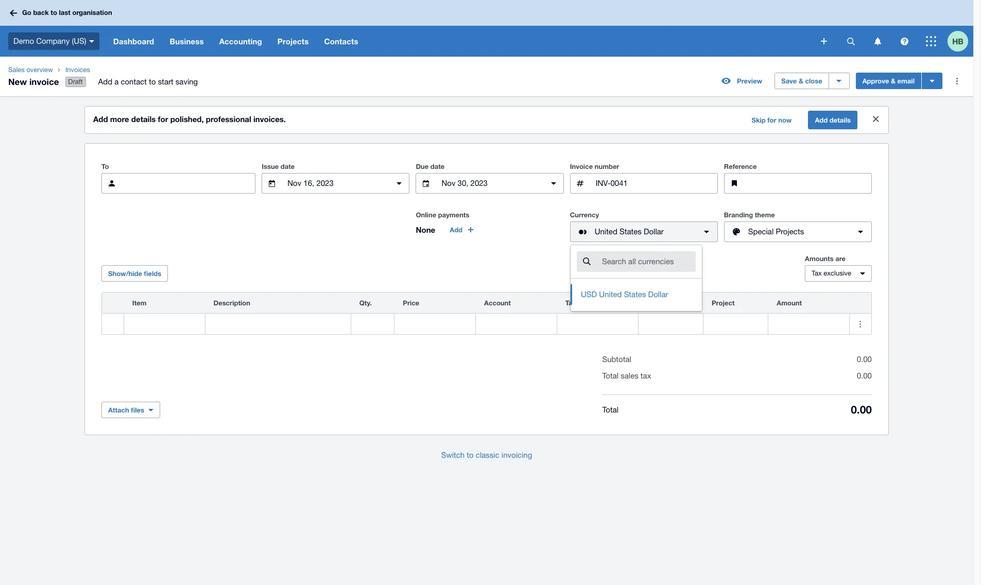 Task type: vqa. For each thing, say whether or not it's contained in the screenshot.
track
no



Task type: describe. For each thing, give the bounding box(es) containing it.
amounts
[[805, 255, 834, 263]]

invoicing
[[502, 451, 532, 460]]

invoice
[[570, 162, 593, 171]]

special projects
[[749, 227, 804, 236]]

invoice line item list element
[[102, 292, 872, 335]]

go
[[22, 8, 31, 17]]

save & close button
[[775, 73, 829, 89]]

switch
[[441, 451, 465, 460]]

more invoice options image
[[947, 71, 968, 91]]

skip for now
[[752, 116, 792, 124]]

sales overview
[[8, 66, 53, 74]]

tax exclusive button
[[805, 265, 872, 282]]

none field inventory item
[[124, 314, 205, 335]]

a
[[114, 77, 119, 86]]

projects inside dropdown button
[[278, 37, 309, 46]]

demo company (us)
[[13, 36, 86, 45]]

date for issue date
[[281, 162, 295, 171]]

approve & email button
[[856, 73, 922, 89]]

new invoice
[[8, 76, 59, 87]]

group inside search all currencies field
[[571, 245, 702, 311]]

usd
[[581, 290, 597, 299]]

now
[[779, 116, 792, 124]]

tax for tax exclusive
[[812, 270, 822, 277]]

0.00 for total sales tax
[[857, 372, 872, 380]]

hb button
[[948, 26, 974, 57]]

project
[[712, 299, 735, 307]]

organisation
[[72, 8, 112, 17]]

(us)
[[72, 36, 86, 45]]

show/hide fields
[[108, 270, 161, 278]]

issue
[[262, 162, 279, 171]]

add for add details
[[815, 116, 828, 124]]

add a contact to start saving
[[98, 77, 198, 86]]

attach
[[108, 406, 129, 414]]

sales overview link
[[4, 65, 57, 75]]

theme
[[755, 211, 775, 219]]

invoices link
[[61, 65, 206, 75]]

business
[[170, 37, 204, 46]]

new
[[8, 76, 27, 87]]

email
[[898, 77, 915, 85]]

contact element
[[102, 173, 256, 194]]

dashboard
[[113, 37, 154, 46]]

add more details for polished, professional invoices. status
[[85, 107, 889, 134]]

0 horizontal spatial for
[[158, 114, 168, 124]]

invoices
[[65, 66, 90, 74]]

Due date text field
[[441, 174, 539, 193]]

online
[[416, 211, 437, 219]]

contact
[[121, 77, 147, 86]]

professional
[[206, 114, 251, 124]]

show/hide fields button
[[102, 265, 168, 282]]

account
[[484, 299, 511, 307]]

preview
[[737, 77, 763, 85]]

amount
[[777, 299, 802, 307]]

branding
[[724, 211, 753, 219]]

classic
[[476, 451, 500, 460]]

due date
[[416, 162, 445, 171]]

date for due date
[[431, 162, 445, 171]]

1 horizontal spatial svg image
[[875, 37, 881, 45]]

amounts are
[[805, 255, 846, 263]]

dollar inside popup button
[[644, 227, 664, 236]]

for inside button
[[768, 116, 777, 124]]

sales
[[621, 372, 639, 380]]

skip
[[752, 116, 766, 124]]

total for total sales tax
[[603, 372, 619, 380]]

are
[[836, 255, 846, 263]]

skip for now button
[[746, 112, 798, 128]]

number
[[595, 162, 620, 171]]

& for close
[[799, 77, 804, 85]]

back
[[33, 8, 49, 17]]

hb
[[953, 36, 964, 46]]

0.00 for subtotal
[[857, 355, 872, 364]]

files
[[131, 406, 144, 414]]

start
[[158, 77, 173, 86]]

online payments
[[416, 211, 470, 219]]

invoices.
[[254, 114, 286, 124]]

go back to last organisation link
[[6, 4, 118, 22]]

approve
[[863, 77, 890, 85]]

add for add more details for polished, professional invoices.
[[93, 114, 108, 124]]

svg image inside go back to last organisation link
[[10, 10, 17, 16]]

add details button
[[809, 111, 858, 129]]

to inside button
[[467, 451, 474, 460]]

accounting
[[219, 37, 262, 46]]

reference
[[724, 162, 757, 171]]

special projects button
[[724, 222, 872, 242]]

description
[[214, 299, 250, 307]]

company
[[36, 36, 70, 45]]

show/hide
[[108, 270, 142, 278]]

To text field
[[126, 174, 255, 193]]

add for add a contact to start saving
[[98, 77, 112, 86]]

add more details for polished, professional invoices.
[[93, 114, 286, 124]]

close
[[806, 77, 823, 85]]

more line item options image
[[850, 314, 871, 335]]

Quantity field
[[351, 314, 394, 334]]

dashboard link
[[105, 26, 162, 57]]

rate
[[578, 299, 591, 307]]

save
[[782, 77, 797, 85]]

Description text field
[[205, 314, 351, 334]]

go back to last organisation
[[22, 8, 112, 17]]

more
[[110, 114, 129, 124]]

states inside group
[[624, 290, 646, 299]]

add for add
[[450, 226, 463, 234]]

dollar inside group
[[649, 290, 669, 299]]

attach files button
[[102, 402, 160, 419]]



Task type: locate. For each thing, give the bounding box(es) containing it.
more date options image
[[389, 173, 410, 194], [543, 173, 564, 194]]

0 vertical spatial 0.00
[[857, 355, 872, 364]]

accounting button
[[212, 26, 270, 57]]

more date options image for issue date
[[389, 173, 410, 194]]

states left region in the bottom right of the page
[[624, 290, 646, 299]]

tax left rate
[[566, 299, 577, 307]]

to right switch
[[467, 451, 474, 460]]

issue date
[[262, 162, 295, 171]]

states up search all currencies text field
[[620, 227, 642, 236]]

0 vertical spatial to
[[51, 8, 57, 17]]

contacts button
[[317, 26, 366, 57]]

Amount field
[[769, 314, 850, 334]]

for
[[158, 114, 168, 124], [768, 116, 777, 124]]

dollar
[[644, 227, 664, 236], [649, 290, 669, 299]]

price
[[403, 299, 420, 307]]

None field
[[570, 245, 703, 312], [124, 314, 205, 335]]

sales
[[8, 66, 25, 74]]

to
[[51, 8, 57, 17], [149, 77, 156, 86], [467, 451, 474, 460]]

svg image left hb on the right
[[927, 36, 937, 46]]

1 vertical spatial united
[[599, 290, 622, 299]]

1 vertical spatial none field
[[124, 314, 205, 335]]

region
[[647, 299, 670, 307]]

date right "issue" on the left top
[[281, 162, 295, 171]]

svg image
[[10, 10, 17, 16], [847, 37, 855, 45], [901, 37, 909, 45], [821, 38, 828, 44]]

1 horizontal spatial projects
[[776, 227, 804, 236]]

2 vertical spatial 0.00
[[851, 404, 872, 416]]

tax
[[641, 372, 652, 380]]

0 horizontal spatial to
[[51, 8, 57, 17]]

2 total from the top
[[603, 405, 619, 414]]

preview button
[[716, 73, 769, 89]]

business button
[[162, 26, 212, 57]]

total down subtotal
[[603, 372, 619, 380]]

add left a
[[98, 77, 112, 86]]

tax inside invoice line item list element
[[566, 299, 577, 307]]

1 horizontal spatial details
[[830, 116, 851, 124]]

tax exclusive
[[812, 270, 852, 277]]

switch to classic invoicing
[[441, 451, 532, 460]]

0 horizontal spatial details
[[131, 114, 156, 124]]

navigation containing dashboard
[[105, 26, 814, 57]]

total down total sales tax
[[603, 405, 619, 414]]

tax inside popup button
[[812, 270, 822, 277]]

1 vertical spatial to
[[149, 77, 156, 86]]

united states dollar button
[[570, 222, 718, 242]]

1 horizontal spatial to
[[149, 77, 156, 86]]

more date options image for due date
[[543, 173, 564, 194]]

&
[[799, 77, 804, 85], [892, 77, 896, 85]]

states
[[620, 227, 642, 236], [624, 290, 646, 299]]

none field down item
[[124, 314, 205, 335]]

more line item options element
[[850, 293, 872, 313]]

switch to classic invoicing button
[[433, 445, 541, 466]]

last
[[59, 8, 71, 17]]

none field down united states dollar popup button
[[570, 245, 703, 312]]

svg image
[[927, 36, 937, 46], [875, 37, 881, 45], [89, 40, 94, 43]]

attach files
[[108, 406, 144, 414]]

1 vertical spatial states
[[624, 290, 646, 299]]

0.00
[[857, 355, 872, 364], [857, 372, 872, 380], [851, 404, 872, 416]]

0 horizontal spatial more date options image
[[389, 173, 410, 194]]

dollar up search all currencies text field
[[644, 227, 664, 236]]

0 horizontal spatial svg image
[[89, 40, 94, 43]]

to left last at the top of page
[[51, 8, 57, 17]]

demo company (us) button
[[0, 26, 105, 57]]

banner
[[0, 0, 974, 57]]

united states dollar
[[595, 227, 664, 236]]

1 vertical spatial total
[[603, 405, 619, 414]]

0 vertical spatial tax
[[812, 270, 822, 277]]

total for total
[[603, 405, 619, 414]]

Search all currencies text field
[[601, 252, 696, 272]]

1 more date options image from the left
[[389, 173, 410, 194]]

branding theme
[[724, 211, 775, 219]]

& for email
[[892, 77, 896, 85]]

projects left contacts popup button at the top left of the page
[[278, 37, 309, 46]]

0 horizontal spatial tax
[[566, 299, 577, 307]]

Price field
[[395, 314, 476, 334]]

0 horizontal spatial none field
[[124, 314, 205, 335]]

1 vertical spatial 0.00
[[857, 372, 872, 380]]

svg image right (us)
[[89, 40, 94, 43]]

overview
[[26, 66, 53, 74]]

united inside popup button
[[595, 227, 618, 236]]

demo
[[13, 36, 34, 45]]

Invoice number text field
[[595, 174, 718, 193]]

0 horizontal spatial projects
[[278, 37, 309, 46]]

none
[[416, 225, 436, 235]]

close image
[[866, 109, 887, 129]]

dollar down search all currencies text field
[[649, 290, 669, 299]]

2 more date options image from the left
[[543, 173, 564, 194]]

currency
[[570, 211, 599, 219]]

1 & from the left
[[799, 77, 804, 85]]

banner containing hb
[[0, 0, 974, 57]]

1 date from the left
[[281, 162, 295, 171]]

saving
[[176, 77, 198, 86]]

0 vertical spatial united
[[595, 227, 618, 236]]

1 horizontal spatial date
[[431, 162, 445, 171]]

add down payments on the left
[[450, 226, 463, 234]]

group containing usd
[[571, 245, 702, 311]]

united inside group
[[599, 290, 622, 299]]

none field search all currencies
[[570, 245, 703, 312]]

invoice number element
[[570, 173, 718, 194]]

1 horizontal spatial &
[[892, 77, 896, 85]]

1 horizontal spatial more date options image
[[543, 173, 564, 194]]

none field containing usd
[[570, 245, 703, 312]]

to left start
[[149, 77, 156, 86]]

total
[[603, 372, 619, 380], [603, 405, 619, 414]]

payments
[[438, 211, 470, 219]]

total sales tax
[[603, 372, 652, 380]]

1 total from the top
[[603, 372, 619, 380]]

united
[[595, 227, 618, 236], [599, 290, 622, 299]]

1 vertical spatial tax
[[566, 299, 577, 307]]

tax for tax rate
[[566, 299, 577, 307]]

0 vertical spatial projects
[[278, 37, 309, 46]]

for left polished,
[[158, 114, 168, 124]]

Reference text field
[[749, 174, 872, 193]]

to
[[102, 162, 109, 171]]

0 vertical spatial dollar
[[644, 227, 664, 236]]

2 horizontal spatial svg image
[[927, 36, 937, 46]]

tax
[[812, 270, 822, 277], [566, 299, 577, 307]]

united right usd
[[599, 290, 622, 299]]

svg image inside demo company (us) popup button
[[89, 40, 94, 43]]

group
[[571, 245, 702, 311]]

1 horizontal spatial tax
[[812, 270, 822, 277]]

item
[[132, 299, 147, 307]]

exclusive
[[824, 270, 852, 277]]

for left now
[[768, 116, 777, 124]]

details inside button
[[830, 116, 851, 124]]

projects right the special
[[776, 227, 804, 236]]

& right save
[[799, 77, 804, 85]]

details left close 'icon'
[[830, 116, 851, 124]]

due
[[416, 162, 429, 171]]

2 date from the left
[[431, 162, 445, 171]]

2 vertical spatial to
[[467, 451, 474, 460]]

0 horizontal spatial &
[[799, 77, 804, 85]]

tax down amounts
[[812, 270, 822, 277]]

& left email at the right top of the page
[[892, 77, 896, 85]]

1 horizontal spatial none field
[[570, 245, 703, 312]]

Issue date text field
[[287, 174, 385, 193]]

tax rate
[[566, 299, 591, 307]]

details right the more
[[131, 114, 156, 124]]

add left the more
[[93, 114, 108, 124]]

date
[[281, 162, 295, 171], [431, 162, 445, 171]]

projects inside popup button
[[776, 227, 804, 236]]

1 vertical spatial dollar
[[649, 290, 669, 299]]

0 vertical spatial states
[[620, 227, 642, 236]]

subtotal
[[603, 355, 632, 364]]

projects
[[278, 37, 309, 46], [776, 227, 804, 236]]

navigation inside 'banner'
[[105, 26, 814, 57]]

usd united states dollar
[[581, 290, 669, 299]]

1 horizontal spatial for
[[768, 116, 777, 124]]

united down currency at top right
[[595, 227, 618, 236]]

contacts
[[324, 37, 358, 46]]

invoice number
[[570, 162, 620, 171]]

invoice
[[29, 76, 59, 87]]

0 horizontal spatial date
[[281, 162, 295, 171]]

svg image up approve
[[875, 37, 881, 45]]

fields
[[144, 270, 161, 278]]

save & close
[[782, 77, 823, 85]]

add
[[98, 77, 112, 86], [93, 114, 108, 124], [815, 116, 828, 124], [450, 226, 463, 234]]

date right due
[[431, 162, 445, 171]]

2 & from the left
[[892, 77, 896, 85]]

2 horizontal spatial to
[[467, 451, 474, 460]]

navigation
[[105, 26, 814, 57]]

0 vertical spatial total
[[603, 372, 619, 380]]

0 vertical spatial none field
[[570, 245, 703, 312]]

approve & email
[[863, 77, 915, 85]]

projects button
[[270, 26, 317, 57]]

qty.
[[360, 299, 372, 307]]

add right now
[[815, 116, 828, 124]]

add details
[[815, 116, 851, 124]]

states inside popup button
[[620, 227, 642, 236]]

Inventory item text field
[[124, 314, 205, 334]]

special
[[749, 227, 774, 236]]

1 vertical spatial projects
[[776, 227, 804, 236]]

add button
[[444, 222, 481, 238]]



